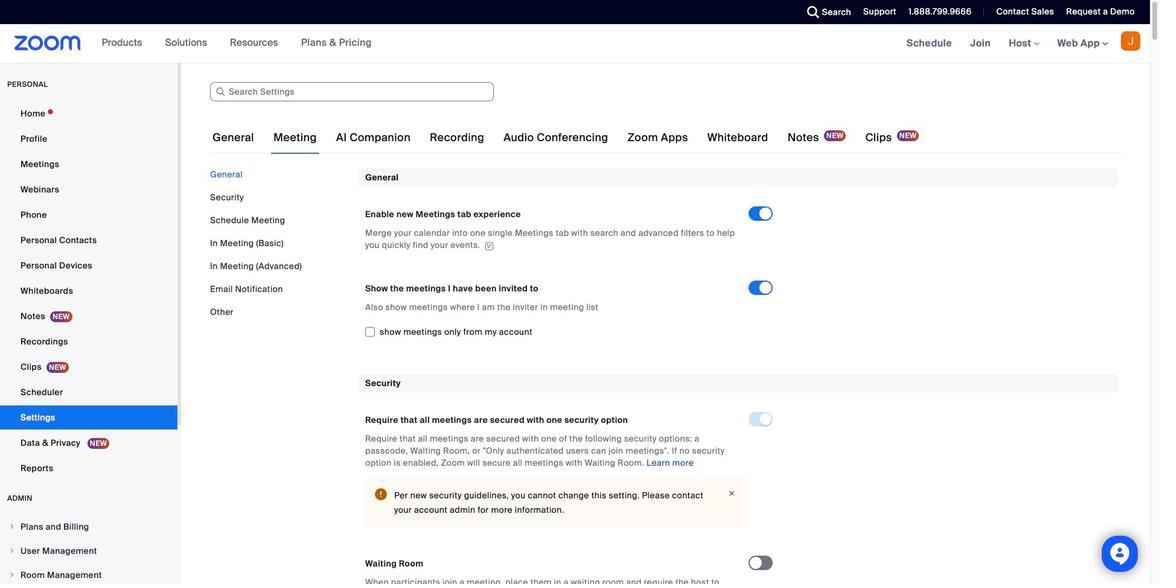 Task type: vqa. For each thing, say whether or not it's contained in the screenshot.
banner
yes



Task type: locate. For each thing, give the bounding box(es) containing it.
1 vertical spatial menu item
[[0, 540, 178, 563]]

application inside general 'element'
[[365, 227, 738, 252]]

right image
[[8, 548, 16, 555], [8, 572, 16, 579]]

2 menu item from the top
[[0, 540, 178, 563]]

security element
[[358, 374, 1118, 585]]

0 vertical spatial menu item
[[0, 516, 178, 539]]

menu item
[[0, 516, 178, 539], [0, 540, 178, 563], [0, 564, 178, 585]]

alert inside "security" element
[[365, 479, 749, 527]]

product information navigation
[[93, 24, 381, 63]]

Search Settings text field
[[210, 82, 494, 101]]

menu bar
[[210, 168, 349, 318]]

general element
[[358, 168, 1118, 355]]

banner
[[0, 24, 1150, 63]]

zoom logo image
[[14, 36, 81, 51]]

1 menu item from the top
[[0, 516, 178, 539]]

admin menu menu
[[0, 516, 178, 585]]

1 vertical spatial right image
[[8, 572, 16, 579]]

personal menu menu
[[0, 101, 178, 482]]

profile picture image
[[1121, 31, 1141, 51]]

application
[[365, 227, 738, 252]]

alert
[[365, 479, 749, 527]]

2 vertical spatial menu item
[[0, 564, 178, 585]]

0 vertical spatial right image
[[8, 548, 16, 555]]

support version for enable new meetings tab experience image
[[483, 242, 495, 250]]



Task type: describe. For each thing, give the bounding box(es) containing it.
right image
[[8, 524, 16, 531]]

close image
[[725, 489, 739, 499]]

warning image
[[375, 489, 387, 501]]

1 right image from the top
[[8, 548, 16, 555]]

2 right image from the top
[[8, 572, 16, 579]]

meetings navigation
[[898, 24, 1150, 63]]

3 menu item from the top
[[0, 564, 178, 585]]

tabs of my account settings page tab list
[[210, 121, 922, 155]]



